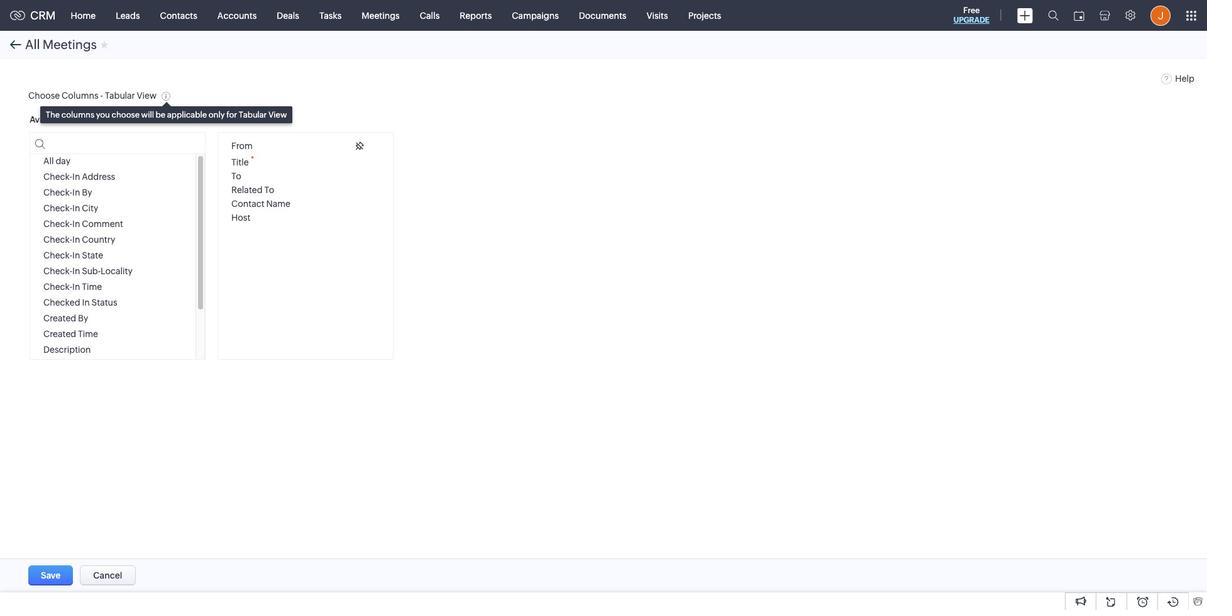 Task type: vqa. For each thing, say whether or not it's contained in the screenshot.
REPORTS at the top of page
yes



Task type: locate. For each thing, give the bounding box(es) containing it.
deals
[[277, 10, 299, 20]]

create menu image
[[1018, 8, 1034, 23]]

1 vertical spatial meetings
[[43, 37, 97, 52]]

calls link
[[410, 0, 450, 31]]

0 horizontal spatial all
[[25, 37, 40, 52]]

all
[[25, 37, 40, 52], [43, 156, 54, 166]]

tasks link
[[309, 0, 352, 31]]

all down 'crm' link
[[25, 37, 40, 52]]

mark as favorite image
[[100, 39, 109, 49]]

upgrade
[[954, 16, 990, 25]]

time up description at the bottom left of page
[[78, 329, 98, 339]]

campaigns link
[[502, 0, 569, 31]]

all left 'day'
[[43, 156, 54, 166]]

meetings down 'home' link
[[43, 37, 97, 52]]

0 vertical spatial tabular
[[105, 91, 135, 101]]

-
[[100, 91, 103, 101]]

state
[[82, 251, 103, 261]]

address
[[82, 172, 115, 182]]

4 check- from the top
[[43, 219, 72, 229]]

0 vertical spatial all
[[25, 37, 40, 52]]

1 horizontal spatial tabular
[[239, 110, 267, 120]]

0 horizontal spatial view
[[137, 91, 157, 101]]

tabular right for
[[239, 110, 267, 120]]

sub-
[[82, 266, 101, 276]]

reports
[[460, 10, 492, 20]]

free upgrade
[[954, 6, 990, 25]]

0 vertical spatial time
[[82, 282, 102, 292]]

contact
[[232, 199, 265, 209]]

meetings link
[[352, 0, 410, 31]]

all for all meetings
[[25, 37, 40, 52]]

meetings
[[362, 10, 400, 20], [43, 37, 97, 52]]

time down sub-
[[82, 282, 102, 292]]

1 vertical spatial tabular
[[239, 110, 267, 120]]

all inside all day check-in address check-in by check-in city check-in comment check-in country check-in state check-in sub-locality check-in time checked in status created by created time description
[[43, 156, 54, 166]]

all meetings
[[25, 37, 97, 52]]

choose
[[28, 91, 60, 101]]

view up will
[[137, 91, 157, 101]]

tabular
[[105, 91, 135, 101], [239, 110, 267, 120]]

tabular right -
[[105, 91, 135, 101]]

help
[[1176, 74, 1195, 84]]

name
[[266, 199, 291, 209]]

deals link
[[267, 0, 309, 31]]

tasks
[[320, 10, 342, 20]]

home
[[71, 10, 96, 20]]

projects link
[[679, 0, 732, 31]]

0 horizontal spatial to
[[232, 171, 241, 181]]

by up 'city' on the left of the page
[[82, 188, 92, 198]]

to up name
[[264, 185, 274, 195]]

1 vertical spatial view
[[269, 110, 287, 120]]

1 horizontal spatial meetings
[[362, 10, 400, 20]]

created up description at the bottom left of page
[[43, 329, 76, 339]]

to
[[232, 171, 241, 181], [264, 185, 274, 195]]

view
[[137, 91, 157, 101], [269, 110, 287, 120]]

title *
[[232, 155, 254, 167]]

you
[[96, 110, 110, 120]]

1 horizontal spatial to
[[264, 185, 274, 195]]

calls
[[420, 10, 440, 20]]

None text field
[[30, 133, 205, 154]]

time
[[82, 282, 102, 292], [78, 329, 98, 339]]

1 vertical spatial by
[[78, 314, 88, 324]]

be
[[156, 110, 166, 120]]

1 horizontal spatial all
[[43, 156, 54, 166]]

view right selected on the left top of the page
[[269, 110, 287, 120]]

all day check-in address check-in by check-in city check-in comment check-in country check-in state check-in sub-locality check-in time checked in status created by created time description
[[43, 156, 133, 355]]

profile image
[[1151, 5, 1171, 25]]

1 vertical spatial to
[[264, 185, 274, 195]]

0 vertical spatial meetings
[[362, 10, 400, 20]]

created
[[43, 314, 76, 324], [43, 329, 76, 339]]

crm
[[30, 9, 56, 22]]

all for all day check-in address check-in by check-in city check-in comment check-in country check-in state check-in sub-locality check-in time checked in status created by created time description
[[43, 156, 54, 166]]

free
[[964, 6, 981, 15]]

visits link
[[637, 0, 679, 31]]

contacts
[[160, 10, 197, 20]]

by
[[82, 188, 92, 198], [78, 314, 88, 324]]

1 vertical spatial all
[[43, 156, 54, 166]]

visits
[[647, 10, 669, 20]]

profile element
[[1144, 0, 1179, 31]]

meetings left calls
[[362, 10, 400, 20]]

1 horizontal spatial view
[[269, 110, 287, 120]]

1 created from the top
[[43, 314, 76, 324]]

check-
[[43, 172, 72, 182], [43, 188, 72, 198], [43, 203, 72, 213], [43, 219, 72, 229], [43, 235, 72, 245], [43, 251, 72, 261], [43, 266, 72, 276], [43, 282, 72, 292]]

by down checked
[[78, 314, 88, 324]]

0 vertical spatial created
[[43, 314, 76, 324]]

5 check- from the top
[[43, 235, 72, 245]]

the columns you choose will be applicable only for tabular view
[[46, 110, 287, 120]]

to down title
[[232, 171, 241, 181]]

None button
[[80, 566, 136, 586]]

created down checked
[[43, 314, 76, 324]]

locality
[[101, 266, 133, 276]]

0 vertical spatial by
[[82, 188, 92, 198]]

None submit
[[28, 566, 73, 586]]

in
[[72, 172, 80, 182], [72, 188, 80, 198], [72, 203, 80, 213], [72, 219, 80, 229], [72, 235, 80, 245], [72, 251, 80, 261], [72, 266, 80, 276], [72, 282, 80, 292], [82, 298, 90, 308]]

checked
[[43, 298, 80, 308]]

for
[[227, 110, 237, 120]]

country
[[82, 235, 115, 245]]

0 horizontal spatial tabular
[[105, 91, 135, 101]]

city
[[82, 203, 98, 213]]

0 horizontal spatial meetings
[[43, 37, 97, 52]]

search image
[[1049, 10, 1059, 21]]

1 vertical spatial created
[[43, 329, 76, 339]]

host
[[232, 213, 251, 223]]

projects
[[689, 10, 722, 20]]

help link
[[1162, 74, 1195, 84]]



Task type: describe. For each thing, give the bounding box(es) containing it.
choose
[[112, 110, 140, 120]]

3 check- from the top
[[43, 203, 72, 213]]

leads
[[116, 10, 140, 20]]

documents
[[579, 10, 627, 20]]

search element
[[1041, 0, 1067, 31]]

8 check- from the top
[[43, 282, 72, 292]]

*
[[251, 155, 254, 164]]

campaigns
[[512, 10, 559, 20]]

reports link
[[450, 0, 502, 31]]

2 created from the top
[[43, 329, 76, 339]]

description
[[43, 345, 91, 355]]

crm link
[[10, 9, 56, 22]]

columns
[[62, 91, 99, 101]]

choose columns - tabular view
[[28, 91, 157, 101]]

leads link
[[106, 0, 150, 31]]

day
[[56, 156, 70, 166]]

documents link
[[569, 0, 637, 31]]

contacts link
[[150, 0, 208, 31]]

calendar image
[[1075, 10, 1085, 20]]

available
[[30, 115, 67, 125]]

home link
[[61, 0, 106, 31]]

title
[[232, 157, 249, 167]]

create menu element
[[1010, 0, 1041, 31]]

6 check- from the top
[[43, 251, 72, 261]]

from
[[232, 141, 253, 151]]

1 check- from the top
[[43, 172, 72, 182]]

0 vertical spatial view
[[137, 91, 157, 101]]

accounts
[[218, 10, 257, 20]]

columns
[[61, 110, 94, 120]]

related
[[232, 185, 263, 195]]

the
[[46, 110, 60, 120]]

0 vertical spatial to
[[232, 171, 241, 181]]

only
[[209, 110, 225, 120]]

applicable
[[167, 110, 207, 120]]

comment
[[82, 219, 123, 229]]

to related to contact name host
[[232, 171, 291, 223]]

1 vertical spatial time
[[78, 329, 98, 339]]

selected
[[218, 115, 254, 125]]

7 check- from the top
[[43, 266, 72, 276]]

accounts link
[[208, 0, 267, 31]]

status
[[92, 298, 117, 308]]

will
[[141, 110, 154, 120]]

2 check- from the top
[[43, 188, 72, 198]]



